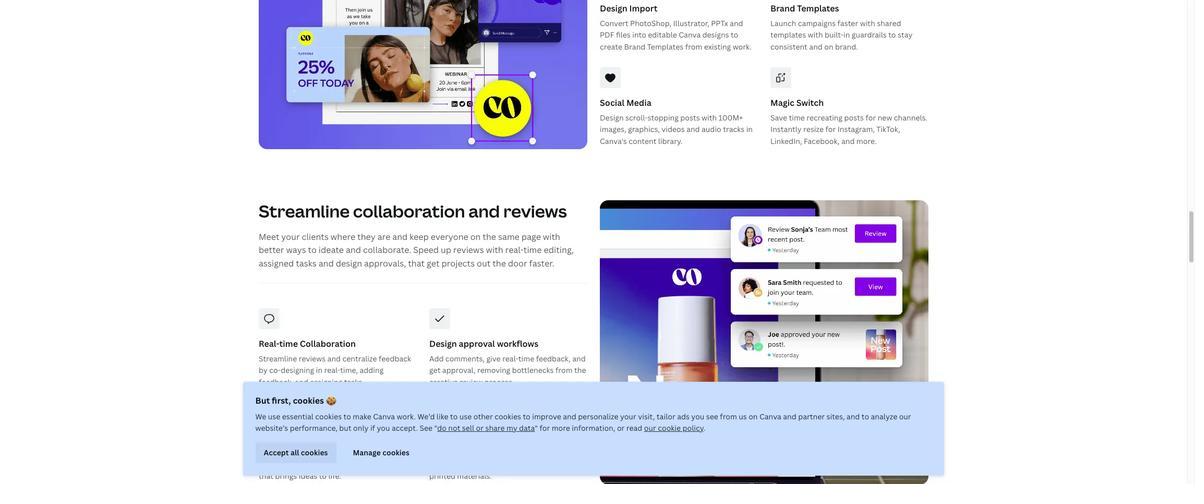 Task type: locate. For each thing, give the bounding box(es) containing it.
0 horizontal spatial you
[[377, 423, 390, 433]]

our down 'visit,'
[[645, 423, 657, 433]]

use up sell
[[460, 412, 472, 422]]

0 vertical spatial reviews
[[504, 200, 567, 222]]

ideas down way
[[470, 448, 488, 458]]

in inside social media design scroll-stopping posts with 100m+ images, graphics, videos and audio tracks in canva's content library.
[[747, 124, 753, 134]]

from down illustrator,
[[686, 42, 703, 52]]

brand inside brand templates launch campaigns faster with shared templates with built-in guardrails to stay consistent and on brand.
[[771, 3, 796, 14]]

the inside design approval workflows add comments, give real-time feedback, and get approval, removing bottlenecks from the creative review process.
[[575, 366, 587, 375]]

for down improve on the left bottom
[[540, 423, 551, 433]]

2 streamline from the top
[[259, 354, 297, 364]]

ways
[[286, 244, 306, 256]]

0 vertical spatial our
[[900, 412, 912, 422]]

2 vertical spatial the
[[575, 366, 587, 375]]

share your way share your ideas in your preferred format, from links, to websites, file downloads, or printed materials.
[[430, 433, 578, 482]]

0 horizontal spatial brand
[[625, 42, 646, 52]]

if
[[371, 423, 376, 433]]

your up read
[[621, 412, 637, 422]]

0 vertical spatial ideas
[[470, 448, 488, 458]]

from left 'us'
[[721, 412, 738, 422]]

launch
[[771, 18, 797, 28]]

1 horizontal spatial on
[[749, 412, 759, 422]]

to inside convert photoshop, illustrator, pptx and pdf files into editable canva designs to create brand templates from existing work.
[[731, 30, 739, 40]]

visit,
[[639, 412, 656, 422]]

0 horizontal spatial posts
[[681, 113, 700, 123]]

to down 'clients'
[[308, 244, 317, 256]]

2 posts from the left
[[845, 113, 864, 123]]

cookies up essential
[[293, 395, 324, 407]]

1 horizontal spatial brand
[[771, 3, 796, 14]]

reviews inside meet your clients where they are and keep everyone on the same page with better ways to ideate and collaborate. speed up reviews with real-time editing, assigned tasks and design approvals, that get projects out the door faster.
[[454, 244, 484, 256]]

0 vertical spatial share
[[430, 433, 453, 444]]

built-
[[825, 30, 844, 40]]

to inside "share your way share your ideas in your preferred format, from links, to websites, file downloads, or printed materials."
[[468, 460, 475, 470]]

preferred
[[516, 448, 550, 458]]

to up materials.
[[468, 460, 475, 470]]

channels.
[[895, 113, 928, 123]]

get down the add
[[430, 366, 441, 375]]

get down speed
[[427, 258, 440, 269]]

use
[[268, 412, 281, 422], [460, 412, 472, 422]]

1 horizontal spatial canva
[[679, 30, 701, 40]]

real- down workflows
[[503, 354, 519, 364]]

design up the add
[[430, 338, 457, 350]]

1 horizontal spatial for
[[826, 124, 836, 134]]

instantly
[[771, 124, 802, 134]]

1 posts from the left
[[681, 113, 700, 123]]

streamline your workflow and increase productivity- 7 (1) image
[[600, 200, 929, 484]]

design up images,
[[600, 113, 624, 123]]

1 vertical spatial design
[[600, 113, 624, 123]]

feedback, down the co-
[[259, 377, 293, 387]]

feedback, up bottlenecks
[[536, 354, 571, 364]]

your up the links,
[[452, 448, 468, 458]]

or right sell
[[477, 423, 484, 433]]

0 vertical spatial on
[[825, 42, 834, 52]]

your up infinite
[[371, 448, 387, 458]]

canva up if
[[374, 412, 396, 422]]

the left 'same'
[[483, 231, 496, 243]]

files
[[617, 30, 631, 40]]

in inside whiteboards collaborate in real-time to plan your next project or campaign, with an infinite canvas that brings ideas to life.
[[302, 448, 309, 458]]

reviews up projects
[[454, 244, 484, 256]]

cookies up the my
[[495, 412, 522, 422]]

the
[[483, 231, 496, 243], [493, 258, 506, 269], [575, 366, 587, 375]]

1 vertical spatial feedback,
[[259, 377, 293, 387]]

1 horizontal spatial templates
[[798, 3, 840, 14]]

but
[[256, 395, 270, 407]]

0 vertical spatial brand
[[771, 3, 796, 14]]

an
[[350, 460, 359, 470]]

0 vertical spatial feedback,
[[536, 354, 571, 364]]

" inside we use essential cookies to make canva work. we'd like to use other cookies to improve and personalize your visit, tailor ads you see from us on canva and partner sites, and to analyze our website's performance, but only if you accept. see "
[[435, 423, 438, 433]]

faster.
[[530, 258, 555, 269]]

on inside we use essential cookies to make canva work. we'd like to use other cookies to improve and personalize your visit, tailor ads you see from us on canva and partner sites, and to analyze our website's performance, but only if you accept. see "
[[749, 412, 759, 422]]

that
[[408, 258, 425, 269], [259, 472, 274, 482]]

format,
[[552, 448, 578, 458]]

time
[[790, 113, 805, 123], [524, 244, 542, 256], [280, 338, 298, 350], [519, 354, 535, 364], [326, 448, 342, 458]]

pdf
[[600, 30, 615, 40]]

you up policy
[[692, 412, 705, 422]]

1 vertical spatial templates
[[648, 42, 684, 52]]

share
[[430, 433, 453, 444], [430, 448, 450, 458]]

we use essential cookies to make canva work. we'd like to use other cookies to improve and personalize your visit, tailor ads you see from us on canva and partner sites, and to analyze our website's performance, but only if you accept. see "
[[256, 412, 912, 433]]

0 vertical spatial streamline
[[259, 200, 350, 222]]

templates down editable
[[648, 42, 684, 52]]

like
[[437, 412, 449, 422]]

or
[[477, 423, 484, 433], [618, 423, 625, 433], [286, 460, 294, 470], [567, 460, 574, 470]]

1 use from the left
[[268, 412, 281, 422]]

only
[[354, 423, 369, 433]]

0 vertical spatial work.
[[733, 42, 752, 52]]

1 vertical spatial streamline
[[259, 354, 297, 364]]

2 horizontal spatial canva
[[760, 412, 782, 422]]

get inside meet your clients where they are and keep everyone on the same page with better ways to ideate and collaborate. speed up reviews with real-time editing, assigned tasks and design approvals, that get projects out the door faster.
[[427, 258, 440, 269]]

they
[[358, 231, 376, 243]]

with down campaigns
[[808, 30, 824, 40]]

2 vertical spatial on
[[749, 412, 759, 422]]

your up ways
[[282, 231, 300, 243]]

cookies up "campaign,"
[[301, 448, 328, 458]]

0 vertical spatial get
[[427, 258, 440, 269]]

ideas
[[470, 448, 488, 458], [299, 472, 318, 482]]

in right all
[[302, 448, 309, 458]]

time up the life.
[[326, 448, 342, 458]]

media
[[627, 97, 652, 109]]

whiteboards collaborate in real-time to plan your next project or campaign, with an infinite canvas that brings ideas to life.
[[259, 433, 411, 482]]

first,
[[272, 395, 291, 407]]

time down page
[[524, 244, 542, 256]]

the right bottlenecks
[[575, 366, 587, 375]]

design
[[600, 3, 628, 14], [600, 113, 624, 123], [430, 338, 457, 350]]

on right everyone
[[471, 231, 481, 243]]

that down project
[[259, 472, 274, 482]]

work. right "existing"
[[733, 42, 752, 52]]

streamline up 'clients'
[[259, 200, 350, 222]]

and inside social media design scroll-stopping posts with 100m+ images, graphics, videos and audio tracks in canva's content library.
[[687, 124, 700, 134]]

to left analyze
[[863, 412, 870, 422]]

canvas
[[387, 460, 411, 470]]

to right designs
[[731, 30, 739, 40]]

create
[[600, 42, 623, 52]]

on inside brand templates launch campaigns faster with shared templates with built-in guardrails to stay consistent and on brand.
[[825, 42, 834, 52]]

share down the like
[[430, 433, 453, 444]]

1 vertical spatial brand
[[625, 42, 646, 52]]

1 horizontal spatial work.
[[733, 42, 752, 52]]

tailor
[[657, 412, 676, 422]]

0 horizontal spatial our
[[645, 423, 657, 433]]

for down recreating
[[826, 124, 836, 134]]

brand down into
[[625, 42, 646, 52]]

reviews up designing on the bottom left of the page
[[299, 354, 326, 364]]

1 " from the left
[[435, 423, 438, 433]]

posts up videos
[[681, 113, 700, 123]]

streamline
[[259, 200, 350, 222], [259, 354, 297, 364]]

0 horizontal spatial on
[[471, 231, 481, 243]]

our right analyze
[[900, 412, 912, 422]]

design up convert
[[600, 3, 628, 14]]

2 use from the left
[[460, 412, 472, 422]]

100m+
[[719, 113, 744, 123]]

1 vertical spatial work.
[[397, 412, 416, 422]]

real- up 'assigning'
[[324, 366, 340, 375]]

1 horizontal spatial reviews
[[454, 244, 484, 256]]

and inside magic switch save time recreating posts for new channels. instantly resize for instagram, tiktok, linkedin, facebook, and more.
[[842, 136, 855, 146]]

1 horizontal spatial posts
[[845, 113, 864, 123]]

time up bottlenecks
[[519, 354, 535, 364]]

work. up accept.
[[397, 412, 416, 422]]

collaboration
[[300, 338, 356, 350]]

linkedin,
[[771, 136, 803, 146]]

in up brand.
[[844, 30, 851, 40]]

0 vertical spatial the
[[483, 231, 496, 243]]

2 horizontal spatial for
[[866, 113, 877, 123]]

for left new
[[866, 113, 877, 123]]

in inside brand templates launch campaigns faster with shared templates with built-in guardrails to stay consistent and on brand.
[[844, 30, 851, 40]]

on right 'us'
[[749, 412, 759, 422]]

real-time collaboration streamline reviews and centralize feedback by co-designing in real-time, adding feedback, and assigning tasks.
[[259, 338, 411, 387]]

1 vertical spatial get
[[430, 366, 441, 375]]

2 vertical spatial for
[[540, 423, 551, 433]]

real-
[[259, 338, 280, 350]]

your
[[282, 231, 300, 243], [621, 412, 637, 422], [455, 433, 474, 444], [371, 448, 387, 458], [452, 448, 468, 458], [498, 448, 514, 458]]

posts for media
[[681, 113, 700, 123]]

use up website's at the bottom
[[268, 412, 281, 422]]

shared
[[878, 18, 902, 28]]

design inside design approval workflows add comments, give real-time feedback, and get approval, removing bottlenecks from the creative review process.
[[430, 338, 457, 350]]

or up brings
[[286, 460, 294, 470]]

0 horizontal spatial for
[[540, 423, 551, 433]]

1 horizontal spatial feedback,
[[536, 354, 571, 364]]

in inside real-time collaboration streamline reviews and centralize feedback by co-designing in real-time, adding feedback, and assigning tasks.
[[316, 366, 323, 375]]

0 horizontal spatial reviews
[[299, 354, 326, 364]]

1 horizontal spatial "
[[535, 423, 539, 433]]

1 vertical spatial reviews
[[454, 244, 484, 256]]

our inside we use essential cookies to make canva work. we'd like to use other cookies to improve and personalize your visit, tailor ads you see from us on canva and partner sites, and to analyze our website's performance, but only if you accept. see "
[[900, 412, 912, 422]]

to up but
[[344, 412, 352, 422]]

canva right 'us'
[[760, 412, 782, 422]]

2 horizontal spatial on
[[825, 42, 834, 52]]

" down improve on the left bottom
[[535, 423, 539, 433]]

0 vertical spatial you
[[692, 412, 705, 422]]

canva's
[[600, 136, 627, 146]]

recreating
[[807, 113, 843, 123]]

social
[[600, 97, 625, 109]]

from inside design approval workflows add comments, give real-time feedback, and get approval, removing bottlenecks from the creative review process.
[[556, 366, 573, 375]]

1 streamline from the top
[[259, 200, 350, 222]]

1 horizontal spatial you
[[692, 412, 705, 422]]

real- inside whiteboards collaborate in real-time to plan your next project or campaign, with an infinite canvas that brings ideas to life.
[[310, 448, 326, 458]]

2 vertical spatial reviews
[[299, 354, 326, 364]]

with up the life.
[[333, 460, 349, 470]]

1 vertical spatial on
[[471, 231, 481, 243]]

to up "data"
[[524, 412, 531, 422]]

posts inside social media design scroll-stopping posts with 100m+ images, graphics, videos and audio tracks in canva's content library.
[[681, 113, 700, 123]]

0 horizontal spatial work.
[[397, 412, 416, 422]]

collaboration
[[353, 200, 465, 222]]

all
[[291, 448, 300, 458]]

1 vertical spatial that
[[259, 472, 274, 482]]

clients
[[302, 231, 329, 243]]

real- up door
[[506, 244, 524, 256]]

or left read
[[618, 423, 625, 433]]

ideas inside whiteboards collaborate in real-time to plan your next project or campaign, with an infinite canvas that brings ideas to life.
[[299, 472, 318, 482]]

time up designing on the bottom left of the page
[[280, 338, 298, 350]]

canva inside convert photoshop, illustrator, pptx and pdf files into editable canva designs to create brand templates from existing work.
[[679, 30, 701, 40]]

posts up instagram,
[[845, 113, 864, 123]]

on inside meet your clients where they are and keep everyone on the same page with better ways to ideate and collaborate. speed up reviews with real-time editing, assigned tasks and design approvals, that get projects out the door faster.
[[471, 231, 481, 243]]

0 horizontal spatial ideas
[[299, 472, 318, 482]]

our
[[900, 412, 912, 422], [645, 423, 657, 433]]

0 horizontal spatial that
[[259, 472, 274, 482]]

1 vertical spatial for
[[826, 124, 836, 134]]

on down built-
[[825, 42, 834, 52]]

ads
[[678, 412, 690, 422]]

or inside whiteboards collaborate in real-time to plan your next project or campaign, with an infinite canvas that brings ideas to life.
[[286, 460, 294, 470]]

time up instantly
[[790, 113, 805, 123]]

templates inside convert photoshop, illustrator, pptx and pdf files into editable canva designs to create brand templates from existing work.
[[648, 42, 684, 52]]

1 horizontal spatial that
[[408, 258, 425, 269]]

policy
[[683, 423, 704, 433]]

posts for switch
[[845, 113, 864, 123]]

1 vertical spatial ideas
[[299, 472, 318, 482]]

your inside meet your clients where they are and keep everyone on the same page with better ways to ideate and collaborate. speed up reviews with real-time editing, assigned tasks and design approvals, that get projects out the door faster.
[[282, 231, 300, 243]]

1 vertical spatial you
[[377, 423, 390, 433]]

you right if
[[377, 423, 390, 433]]

speed
[[414, 244, 439, 256]]

centralize
[[343, 354, 377, 364]]

graphics,
[[628, 124, 660, 134]]

0 horizontal spatial use
[[268, 412, 281, 422]]

1 vertical spatial share
[[430, 448, 450, 458]]

" right the see
[[435, 423, 438, 433]]

scroll-
[[626, 113, 648, 123]]

up
[[441, 244, 452, 256]]

assigning
[[310, 377, 343, 387]]

cookies
[[293, 395, 324, 407], [316, 412, 342, 422], [495, 412, 522, 422], [301, 448, 328, 458], [383, 448, 410, 458]]

you
[[692, 412, 705, 422], [377, 423, 390, 433]]

reviews inside real-time collaboration streamline reviews and centralize feedback by co-designing in real-time, adding feedback, and assigning tasks.
[[299, 354, 326, 364]]

0 horizontal spatial feedback,
[[259, 377, 293, 387]]

co-
[[269, 366, 281, 375]]

1 horizontal spatial ideas
[[470, 448, 488, 458]]

reviews up page
[[504, 200, 567, 222]]

new
[[878, 113, 893, 123]]

add
[[430, 354, 444, 364]]

brand up launch
[[771, 3, 796, 14]]

0 horizontal spatial templates
[[648, 42, 684, 52]]

real- inside real-time collaboration streamline reviews and centralize feedback by co-designing in real-time, adding feedback, and assigning tasks.
[[324, 366, 340, 375]]

that down speed
[[408, 258, 425, 269]]

reviews
[[504, 200, 567, 222], [454, 244, 484, 256], [299, 354, 326, 364]]

real-
[[506, 244, 524, 256], [503, 354, 519, 364], [324, 366, 340, 375], [310, 448, 326, 458]]

see
[[707, 412, 719, 422]]

templates up campaigns
[[798, 3, 840, 14]]

posts inside magic switch save time recreating posts for new channels. instantly resize for instagram, tiktok, linkedin, facebook, and more.
[[845, 113, 864, 123]]

comments,
[[446, 354, 485, 364]]

from right bottlenecks
[[556, 366, 573, 375]]

brand.
[[836, 42, 859, 52]]

with inside social media design scroll-stopping posts with 100m+ images, graphics, videos and audio tracks in canva's content library.
[[702, 113, 717, 123]]

real- up "campaign,"
[[310, 448, 326, 458]]

0 vertical spatial for
[[866, 113, 877, 123]]

to inside meet your clients where they are and keep everyone on the same page with better ways to ideate and collaborate. speed up reviews with real-time editing, assigned tasks and design approvals, that get projects out the door faster.
[[308, 244, 317, 256]]

ideas down "campaign,"
[[299, 472, 318, 482]]

share up the links,
[[430, 448, 450, 458]]

1 vertical spatial our
[[645, 423, 657, 433]]

work. inside we use essential cookies to make canva work. we'd like to use other cookies to improve and personalize your visit, tailor ads you see from us on canva and partner sites, and to analyze our website's performance, but only if you accept. see "
[[397, 412, 416, 422]]

streamline up the co-
[[259, 354, 297, 364]]

or down format,
[[567, 460, 574, 470]]

removing
[[478, 366, 511, 375]]

in up 'assigning'
[[316, 366, 323, 375]]

time inside magic switch save time recreating posts for new channels. instantly resize for instagram, tiktok, linkedin, facebook, and more.
[[790, 113, 805, 123]]

1 horizontal spatial use
[[460, 412, 472, 422]]

from up printed
[[430, 460, 447, 470]]

instagram,
[[838, 124, 875, 134]]

in up websites,
[[490, 448, 496, 458]]

0 horizontal spatial "
[[435, 423, 438, 433]]

editing,
[[544, 244, 574, 256]]

0 vertical spatial design
[[600, 3, 628, 14]]

do
[[438, 423, 447, 433]]

in right the tracks
[[747, 124, 753, 134]]

the right out
[[493, 258, 506, 269]]

door
[[508, 258, 528, 269]]

to down shared
[[889, 30, 897, 40]]

0 vertical spatial templates
[[798, 3, 840, 14]]

time inside meet your clients where they are and keep everyone on the same page with better ways to ideate and collaborate. speed up reviews with real-time editing, assigned tasks and design approvals, that get projects out the door faster.
[[524, 244, 542, 256]]

with up audio on the top right of page
[[702, 113, 717, 123]]

time inside whiteboards collaborate in real-time to plan your next project or campaign, with an infinite canvas that brings ideas to life.
[[326, 448, 342, 458]]

0 vertical spatial that
[[408, 258, 425, 269]]

canva down illustrator,
[[679, 30, 701, 40]]

feedback,
[[536, 354, 571, 364], [259, 377, 293, 387]]

brand templates launch campaigns faster with shared templates with built-in guardrails to stay consistent and on brand.
[[771, 3, 913, 52]]

1 horizontal spatial our
[[900, 412, 912, 422]]

2 vertical spatial design
[[430, 338, 457, 350]]



Task type: vqa. For each thing, say whether or not it's contained in the screenshot.
Real-time Collaboration Streamline reviews and centralize feedback by co-designing in real-time, adding feedback, and assigning tasks.
yes



Task type: describe. For each thing, give the bounding box(es) containing it.
ideate
[[319, 244, 344, 256]]

read
[[627, 423, 643, 433]]

see
[[420, 423, 433, 433]]

guardrails
[[852, 30, 887, 40]]

from inside "share your way share your ideas in your preferred format, from links, to websites, file downloads, or printed materials."
[[430, 460, 447, 470]]

bottlenecks
[[512, 366, 554, 375]]

images,
[[600, 124, 627, 134]]

design for design import
[[600, 3, 628, 14]]

cookies down 🍪
[[316, 412, 342, 422]]

downloads,
[[524, 460, 565, 470]]

editable
[[648, 30, 677, 40]]

design
[[336, 258, 362, 269]]

design import
[[600, 3, 658, 14]]

links,
[[448, 460, 466, 470]]

into
[[633, 30, 647, 40]]

real- inside design approval workflows add comments, give real-time feedback, and get approval, removing bottlenecks from the creative review process.
[[503, 354, 519, 364]]

save
[[771, 113, 788, 123]]

faster
[[838, 18, 859, 28]]

brand inside convert photoshop, illustrator, pptx and pdf files into editable canva designs to create brand templates from existing work.
[[625, 42, 646, 52]]

and inside convert photoshop, illustrator, pptx and pdf files into editable canva designs to create brand templates from existing work.
[[730, 18, 744, 28]]

design inside social media design scroll-stopping posts with 100m+ images, graphics, videos and audio tracks in canva's content library.
[[600, 113, 624, 123]]

assigned
[[259, 258, 294, 269]]

real- inside meet your clients where they are and keep everyone on the same page with better ways to ideate and collaborate. speed up reviews with real-time editing, assigned tasks and design approvals, that get projects out the door faster.
[[506, 244, 524, 256]]

process.
[[485, 377, 514, 387]]

partner
[[799, 412, 826, 422]]

feedback
[[379, 354, 411, 364]]

but first, cookies 🍪
[[256, 395, 337, 407]]

feedback, inside real-time collaboration streamline reviews and centralize feedback by co-designing in real-time, adding feedback, and assigning tasks.
[[259, 377, 293, 387]]

do not sell or share my data link
[[438, 423, 535, 433]]

with up guardrails
[[861, 18, 876, 28]]

not
[[449, 423, 461, 433]]

from inside we use essential cookies to make canva work. we'd like to use other cookies to improve and personalize your visit, tailor ads you see from us on canva and partner sites, and to analyze our website's performance, but only if you accept. see "
[[721, 412, 738, 422]]

brand templates (4) image
[[259, 0, 588, 149]]

by
[[259, 366, 268, 375]]

meet
[[259, 231, 280, 243]]

accept.
[[392, 423, 418, 433]]

my
[[507, 423, 518, 433]]

and inside design approval workflows add comments, give real-time feedback, and get approval, removing bottlenecks from the creative review process.
[[573, 354, 586, 364]]

to right the like
[[451, 412, 458, 422]]

collaborate
[[259, 448, 300, 458]]

are
[[378, 231, 391, 243]]

information,
[[573, 423, 616, 433]]

your left way
[[455, 433, 474, 444]]

get inside design approval workflows add comments, give real-time feedback, and get approval, removing bottlenecks from the creative review process.
[[430, 366, 441, 375]]

manage cookies
[[353, 448, 410, 458]]

website's
[[256, 423, 289, 433]]

tiktok,
[[877, 124, 901, 134]]

accept all cookies button
[[256, 443, 337, 464]]

better
[[259, 244, 284, 256]]

videos
[[662, 124, 685, 134]]

stay
[[898, 30, 913, 40]]

whiteboards
[[259, 433, 311, 444]]

2 " from the left
[[535, 423, 539, 433]]

with up "editing,"
[[543, 231, 561, 243]]

templates inside brand templates launch campaigns faster with shared templates with built-in guardrails to stay consistent and on brand.
[[798, 3, 840, 14]]

🍪
[[326, 395, 337, 407]]

more
[[552, 423, 571, 433]]

photoshop,
[[631, 18, 672, 28]]

1 share from the top
[[430, 433, 453, 444]]

work. inside convert photoshop, illustrator, pptx and pdf files into editable canva designs to create brand templates from existing work.
[[733, 42, 752, 52]]

approval
[[459, 338, 495, 350]]

time inside real-time collaboration streamline reviews and centralize feedback by co-designing in real-time, adding feedback, and assigning tasks.
[[280, 338, 298, 350]]

ideas inside "share your way share your ideas in your preferred format, from links, to websites, file downloads, or printed materials."
[[470, 448, 488, 458]]

social media design scroll-stopping posts with 100m+ images, graphics, videos and audio tracks in canva's content library.
[[600, 97, 753, 146]]

1 vertical spatial the
[[493, 258, 506, 269]]

tasks
[[296, 258, 317, 269]]

to left "plan"
[[344, 448, 352, 458]]

campaigns
[[799, 18, 836, 28]]

give
[[487, 354, 501, 364]]

import
[[630, 3, 658, 14]]

next
[[388, 448, 404, 458]]

2 share from the top
[[430, 448, 450, 458]]

improve
[[533, 412, 562, 422]]

feedback, inside design approval workflows add comments, give real-time feedback, and get approval, removing bottlenecks from the creative review process.
[[536, 354, 571, 364]]

time inside design approval workflows add comments, give real-time feedback, and get approval, removing bottlenecks from the creative review process.
[[519, 354, 535, 364]]

switch
[[797, 97, 824, 109]]

our cookie policy link
[[645, 423, 704, 433]]

your inside whiteboards collaborate in real-time to plan your next project or campaign, with an infinite canvas that brings ideas to life.
[[371, 448, 387, 458]]

audio
[[702, 124, 722, 134]]

that inside meet your clients where they are and keep everyone on the same page with better ways to ideate and collaborate. speed up reviews with real-time editing, assigned tasks and design approvals, that get projects out the door faster.
[[408, 258, 425, 269]]

project
[[259, 460, 284, 470]]

keep
[[410, 231, 429, 243]]

your inside we use essential cookies to make canva work. we'd like to use other cookies to improve and personalize your visit, tailor ads you see from us on canva and partner sites, and to analyze our website's performance, but only if you accept. see "
[[621, 412, 637, 422]]

existing
[[705, 42, 731, 52]]

templates
[[771, 30, 807, 40]]

out
[[477, 258, 491, 269]]

essential
[[283, 412, 314, 422]]

magic switch save time recreating posts for new channels. instantly resize for instagram, tiktok, linkedin, facebook, and more.
[[771, 97, 928, 146]]

materials.
[[457, 472, 492, 482]]

streamline inside real-time collaboration streamline reviews and centralize feedback by co-designing in real-time, adding feedback, and assigning tasks.
[[259, 354, 297, 364]]

to left the life.
[[319, 472, 327, 482]]

infinite
[[361, 460, 385, 470]]

workflows
[[497, 338, 539, 350]]

0 horizontal spatial canva
[[374, 412, 396, 422]]

file
[[512, 460, 523, 470]]

websites,
[[477, 460, 510, 470]]

plan
[[353, 448, 369, 458]]

that inside whiteboards collaborate in real-time to plan your next project or campaign, with an infinite canvas that brings ideas to life.
[[259, 472, 274, 482]]

we
[[256, 412, 267, 422]]

magic
[[771, 97, 795, 109]]

with inside whiteboards collaborate in real-time to plan your next project or campaign, with an infinite canvas that brings ideas to life.
[[333, 460, 349, 470]]

or inside "share your way share your ideas in your preferred format, from links, to websites, file downloads, or printed materials."
[[567, 460, 574, 470]]

your up file
[[498, 448, 514, 458]]

from inside convert photoshop, illustrator, pptx and pdf files into editable canva designs to create brand templates from existing work.
[[686, 42, 703, 52]]

we'd
[[418, 412, 435, 422]]

make
[[353, 412, 372, 422]]

2 horizontal spatial reviews
[[504, 200, 567, 222]]

more.
[[857, 136, 877, 146]]

consistent
[[771, 42, 808, 52]]

.
[[704, 423, 706, 433]]

time,
[[340, 366, 358, 375]]

tasks.
[[344, 377, 364, 387]]

convert photoshop, illustrator, pptx and pdf files into editable canva designs to create brand templates from existing work.
[[600, 18, 752, 52]]

in inside "share your way share your ideas in your preferred format, from links, to websites, file downloads, or printed materials."
[[490, 448, 496, 458]]

personalize
[[579, 412, 619, 422]]

with up out
[[486, 244, 504, 256]]

everyone
[[431, 231, 469, 243]]

approval,
[[443, 366, 476, 375]]

to inside brand templates launch campaigns faster with shared templates with built-in guardrails to stay consistent and on brand.
[[889, 30, 897, 40]]

cookies up canvas
[[383, 448, 410, 458]]

and inside brand templates launch campaigns faster with shared templates with built-in guardrails to stay consistent and on brand.
[[810, 42, 823, 52]]

design for design approval workflows add comments, give real-time feedback, and get approval, removing bottlenecks from the creative review process.
[[430, 338, 457, 350]]



